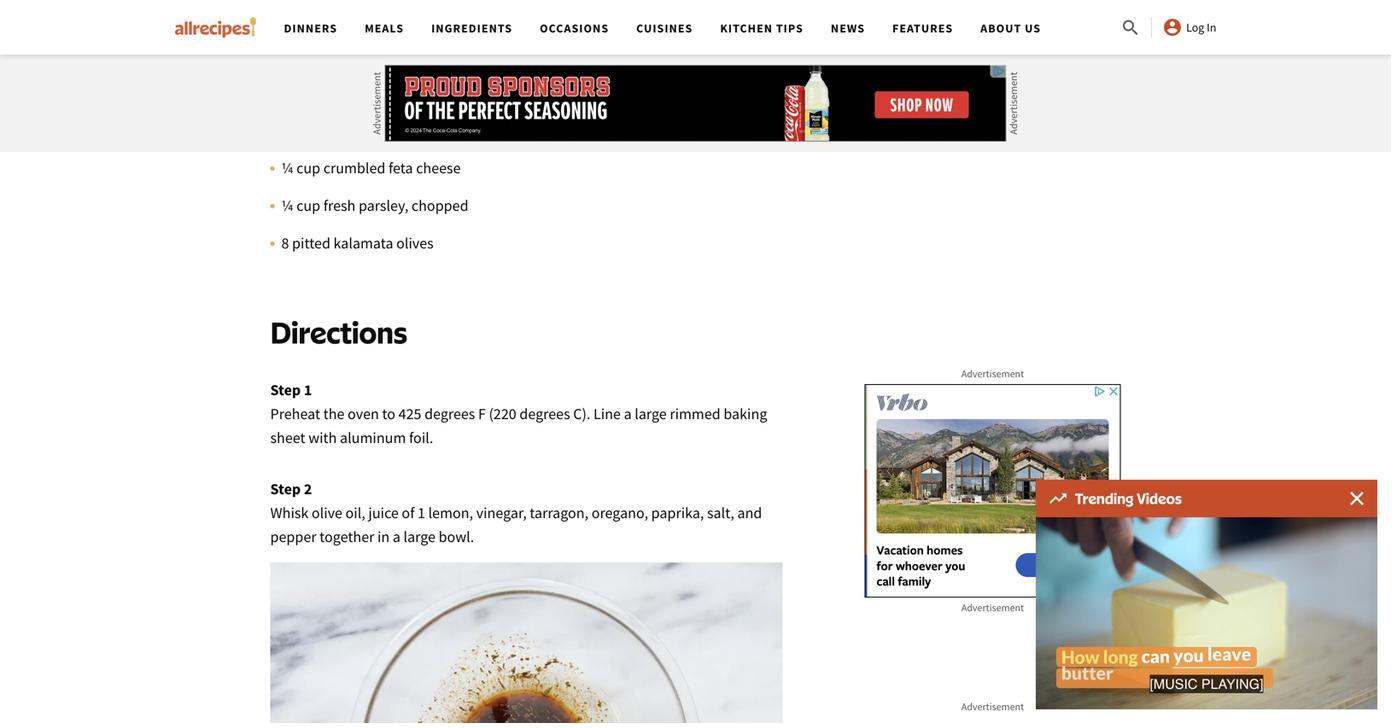 Task type: locate. For each thing, give the bounding box(es) containing it.
of
[[402, 504, 415, 523]]

cup left fresh
[[297, 196, 321, 216]]

0 vertical spatial and
[[530, 22, 555, 41]]

salt,
[[707, 504, 735, 523]]

in
[[1207, 20, 1217, 35]]

whisk
[[270, 504, 309, 523]]

a right line
[[624, 405, 632, 424]]

¼ cup fresh parsley, chopped
[[282, 196, 469, 216]]

8 inside 8 mini bell peppers, halved lengthwise and seeded
[[282, 22, 289, 41]]

halved right meals link at left top
[[411, 22, 454, 41]]

about us link
[[981, 21, 1042, 36]]

0 vertical spatial cup
[[297, 159, 321, 178]]

1 vertical spatial a
[[393, 528, 401, 547]]

1 vertical spatial 8
[[282, 234, 289, 253]]

navigation containing dinners
[[270, 0, 1121, 55]]

mini
[[292, 22, 321, 41]]

8 left mini
[[282, 22, 289, 41]]

a
[[624, 405, 632, 424], [393, 528, 401, 547]]

degrees left f
[[425, 405, 475, 424]]

halved right potatoes,
[[436, 83, 479, 103]]

¼
[[282, 159, 294, 178], [282, 196, 294, 216]]

2 cup from the top
[[297, 196, 321, 216]]

fresh
[[324, 196, 356, 216]]

and right salt,
[[738, 504, 762, 523]]

a inside whisk olive oil, juice of 1 lemon, vinegar, tarragon, oregano, paprika, salt, and pepper together in a large bowl.
[[393, 528, 401, 547]]

1 vertical spatial and
[[738, 504, 762, 523]]

c).
[[573, 405, 591, 424]]

1 horizontal spatial and
[[738, 504, 762, 523]]

chopped
[[412, 196, 469, 216]]

baby
[[338, 83, 369, 103]]

bowl.
[[439, 528, 474, 547]]

0 horizontal spatial lemon,
[[292, 121, 337, 140]]

sliced
[[340, 121, 377, 140]]

1 horizontal spatial lemon,
[[429, 504, 473, 523]]

cheese
[[416, 159, 461, 178]]

halved inside 8 mini bell peppers, halved lengthwise and seeded
[[411, 22, 454, 41]]

cuisines link
[[637, 21, 693, 36]]

0 horizontal spatial large
[[404, 528, 436, 547]]

large right line
[[635, 405, 667, 424]]

1 8 from the top
[[282, 22, 289, 41]]

home image
[[175, 17, 257, 38]]

1 horizontal spatial large
[[635, 405, 667, 424]]

1
[[418, 504, 425, 523]]

8 left pitted in the left top of the page
[[282, 234, 289, 253]]

1 horizontal spatial degrees
[[520, 405, 570, 424]]

paprika,
[[652, 504, 704, 523]]

¼ down lemon, sliced at the left of page
[[282, 159, 294, 178]]

feta
[[389, 159, 413, 178]]

trending
[[1076, 490, 1134, 508]]

0 horizontal spatial and
[[530, 22, 555, 41]]

0 vertical spatial halved
[[411, 22, 454, 41]]

lemon, up "bowl."
[[429, 504, 473, 523]]

news
[[831, 21, 866, 36]]

log
[[1187, 20, 1205, 35]]

rimmed
[[670, 405, 721, 424]]

features
[[893, 21, 954, 36]]

halved
[[411, 22, 454, 41], [436, 83, 479, 103]]

0 vertical spatial ¼
[[282, 159, 294, 178]]

olive
[[312, 504, 343, 523]]

meals
[[365, 21, 404, 36]]

cup down lemon, sliced at the left of page
[[297, 159, 321, 178]]

occasions
[[540, 21, 609, 36]]

1 vertical spatial cup
[[297, 196, 321, 216]]

and right lengthwise
[[530, 22, 555, 41]]

1 vertical spatial large
[[404, 528, 436, 547]]

0 vertical spatial 8
[[282, 22, 289, 41]]

news link
[[831, 21, 866, 36]]

1 vertical spatial lemon,
[[429, 504, 473, 523]]

2 ¼ from the top
[[282, 196, 294, 216]]

425
[[399, 405, 422, 424]]

oil,
[[346, 504, 366, 523]]

dinners link
[[284, 21, 338, 36]]

lemon, left sliced
[[292, 121, 337, 140]]

1 cup from the top
[[297, 159, 321, 178]]

0 horizontal spatial degrees
[[425, 405, 475, 424]]

0 vertical spatial large
[[635, 405, 667, 424]]

video player application
[[1036, 518, 1378, 710]]

seeded
[[282, 46, 328, 65]]

and
[[530, 22, 555, 41], [738, 504, 762, 523]]

8
[[282, 22, 289, 41], [282, 234, 289, 253]]

0 vertical spatial lemon,
[[292, 121, 337, 140]]

1 horizontal spatial a
[[624, 405, 632, 424]]

advertisement region
[[385, 65, 1007, 142], [865, 384, 1121, 598]]

8 for 8 mini bell peppers, halved lengthwise and seeded
[[282, 22, 289, 41]]

1 ¼ from the top
[[282, 159, 294, 178]]

f
[[478, 405, 486, 424]]

directions
[[270, 314, 407, 351]]

¼ for ¼ cup fresh parsley, chopped
[[282, 196, 294, 216]]

1 vertical spatial halved
[[436, 83, 479, 103]]

log in
[[1187, 20, 1217, 35]]

0 vertical spatial a
[[624, 405, 632, 424]]

large
[[635, 405, 667, 424], [404, 528, 436, 547]]

lemon,
[[292, 121, 337, 140], [429, 504, 473, 523]]

account image
[[1163, 17, 1183, 38]]

features link
[[893, 21, 954, 36]]

lemon, sliced
[[292, 121, 377, 140]]

a right in
[[393, 528, 401, 547]]

degrees
[[425, 405, 475, 424], [520, 405, 570, 424]]

degrees left c).
[[520, 405, 570, 424]]

dinners
[[284, 21, 338, 36]]

2 8 from the top
[[282, 234, 289, 253]]

0 vertical spatial advertisement region
[[385, 65, 1007, 142]]

navigation
[[270, 0, 1121, 55]]

large down 1
[[404, 528, 436, 547]]

and inside whisk olive oil, juice of 1 lemon, vinegar, tarragon, oregano, paprika, salt, and pepper together in a large bowl.
[[738, 504, 762, 523]]

trending videos
[[1076, 490, 1182, 508]]

juice
[[369, 504, 399, 523]]

1 vertical spatial ¼
[[282, 196, 294, 216]]

¼ up pitted in the left top of the page
[[282, 196, 294, 216]]

cuisines
[[637, 21, 693, 36]]

0 horizontal spatial a
[[393, 528, 401, 547]]

vinegar,
[[477, 504, 527, 523]]

to
[[382, 405, 396, 424]]

cup
[[297, 159, 321, 178], [297, 196, 321, 216]]

in
[[378, 528, 390, 547]]

close image
[[1351, 492, 1364, 506]]



Task type: vqa. For each thing, say whether or not it's contained in the screenshot.
second chevron_right icon from left
no



Task type: describe. For each thing, give the bounding box(es) containing it.
pepper
[[270, 528, 317, 547]]

log in link
[[1163, 17, 1217, 38]]

the
[[324, 405, 345, 424]]

tips
[[777, 21, 804, 36]]

8 mini bell peppers, halved lengthwise and seeded
[[282, 22, 555, 65]]

whisk olive oil, juice of 1 lemon, vinegar, tarragon, oregano, paprika, salt, and pepper together in a large bowl.
[[270, 504, 762, 547]]

baby potatoes, halved
[[338, 83, 479, 103]]

a inside preheat the oven to 425 degrees f (220 degrees c). line a large rimmed baking sheet with aluminum foil.
[[624, 405, 632, 424]]

about
[[981, 21, 1022, 36]]

parsley,
[[359, 196, 409, 216]]

preheat the oven to 425 degrees f (220 degrees c). line a large rimmed baking sheet with aluminum foil.
[[270, 405, 768, 448]]

1 vertical spatial advertisement region
[[865, 384, 1121, 598]]

line
[[594, 405, 621, 424]]

potatoes,
[[372, 83, 433, 103]]

videos
[[1137, 490, 1182, 508]]

crumbled
[[324, 159, 386, 178]]

kitchen tips link
[[721, 21, 804, 36]]

us
[[1025, 21, 1042, 36]]

1 degrees from the left
[[425, 405, 475, 424]]

tarragon,
[[530, 504, 589, 523]]

aluminum
[[340, 429, 406, 448]]

2 degrees from the left
[[520, 405, 570, 424]]

8 pitted kalamata olives
[[282, 234, 434, 253]]

kitchen
[[721, 21, 773, 36]]

lengthwise
[[457, 22, 527, 41]]

bell
[[324, 22, 348, 41]]

foil.
[[409, 429, 433, 448]]

about us
[[981, 21, 1042, 36]]

large inside preheat the oven to 425 degrees f (220 degrees c). line a large rimmed baking sheet with aluminum foil.
[[635, 405, 667, 424]]

search image
[[1121, 18, 1142, 38]]

¼ for ¼ cup crumbled feta cheese
[[282, 159, 294, 178]]

8 for 8 pitted kalamata olives
[[282, 234, 289, 253]]

baking
[[724, 405, 768, 424]]

lemon, inside whisk olive oil, juice of 1 lemon, vinegar, tarragon, oregano, paprika, salt, and pepper together in a large bowl.
[[429, 504, 473, 523]]

olives
[[397, 234, 434, 253]]

preheat
[[270, 405, 320, 424]]

(220
[[489, 405, 517, 424]]

ingredients
[[432, 21, 513, 36]]

pitted
[[292, 234, 331, 253]]

occasions link
[[540, 21, 609, 36]]

kalamata
[[334, 234, 393, 253]]

oregano,
[[592, 504, 649, 523]]

large inside whisk olive oil, juice of 1 lemon, vinegar, tarragon, oregano, paprika, salt, and pepper together in a large bowl.
[[404, 528, 436, 547]]

oven
[[348, 405, 379, 424]]

peppers,
[[351, 22, 408, 41]]

and inside 8 mini bell peppers, halved lengthwise and seeded
[[530, 22, 555, 41]]

kitchen tips
[[721, 21, 804, 36]]

ingredients link
[[432, 21, 513, 36]]

cup for fresh
[[297, 196, 321, 216]]

meals link
[[365, 21, 404, 36]]

with
[[309, 429, 337, 448]]

sheet
[[270, 429, 306, 448]]

trending image
[[1050, 494, 1067, 504]]

cup for crumbled
[[297, 159, 321, 178]]

marinade ingredients whisked together until well combined. image
[[270, 563, 783, 724]]

together
[[320, 528, 375, 547]]

¼ cup crumbled feta cheese
[[282, 159, 461, 178]]



